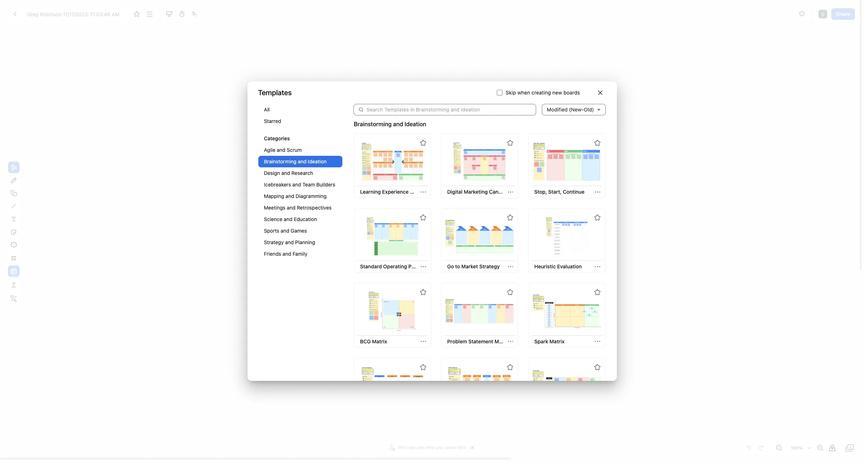 Task type: describe. For each thing, give the bounding box(es) containing it.
brainstorming inside 'categories' element
[[264, 158, 296, 164]]

categories element
[[258, 104, 342, 267]]

who
[[398, 445, 407, 450]]

thumbnail for stop, start, continue image
[[532, 141, 601, 182]]

strategy and planning
[[264, 239, 315, 245]]

heuristic evaluation button
[[531, 261, 585, 273]]

family
[[293, 251, 307, 257]]

start,
[[548, 189, 562, 195]]

thumbnail for sipoc diagram image
[[445, 366, 514, 406]]

strategy inside 'button'
[[479, 264, 500, 270]]

more options for spark matrix image
[[595, 339, 600, 344]]

card for template learning experience canvas element
[[354, 133, 431, 198]]

thumbnail for problem statement map image
[[445, 291, 514, 331]]

operating
[[383, 264, 407, 270]]

map
[[495, 338, 505, 344]]

Search Templates in Brainstorming and Ideation text field
[[367, 104, 536, 115]]

thumbnail for learning experience canvas image
[[358, 141, 427, 182]]

creating
[[532, 89, 551, 95]]

go to market strategy
[[447, 264, 500, 270]]

evaluation
[[557, 264, 582, 270]]

categories
[[264, 135, 290, 141]]

thumbnail for digital marketing canvas image
[[445, 141, 514, 182]]

star this whiteboard image inside "card for template sipoc diagram" element
[[507, 364, 513, 370]]

and inside brainstorming and ideation status
[[393, 121, 403, 127]]

upload pdfs and images image
[[9, 281, 18, 289]]

matrix for bcg matrix
[[372, 338, 387, 344]]

new
[[552, 89, 562, 95]]

science
[[264, 216, 282, 222]]

standard operating procedure button
[[357, 261, 433, 273]]

card for template sipoc diagram element
[[441, 358, 518, 423]]

more options for standard operating procedure image
[[421, 264, 426, 269]]

stop,
[[534, 189, 547, 195]]

Document name text field
[[22, 8, 130, 20]]

100
[[791, 446, 799, 450]]

experience
[[382, 189, 409, 195]]

laser image
[[190, 10, 199, 18]]

star this whiteboard image inside card for template vision board element
[[594, 364, 600, 370]]

brainstorming and ideation inside 'categories' element
[[264, 158, 327, 164]]

more options for digital marketing canvas image
[[508, 189, 513, 195]]

go
[[447, 264, 454, 270]]

heuristic
[[534, 264, 556, 270]]

digital
[[447, 189, 462, 195]]

0 vertical spatial brainstorming and ideation
[[354, 121, 426, 127]]

scrum
[[287, 147, 302, 153]]

skip when creating new boards
[[506, 89, 580, 95]]

icebreakers and team builders
[[264, 181, 335, 187]]

more options for problem statement map image
[[508, 339, 513, 344]]

card for template spark matrix element
[[528, 283, 605, 348]]

who can see what you share here button
[[388, 442, 468, 453]]

agile
[[264, 147, 275, 153]]

thumbnail for bcg matrix image
[[358, 291, 427, 331]]

zoom out image
[[775, 444, 783, 452]]

card for template standard operating procedure element
[[354, 208, 433, 273]]

modified (new-old)
[[547, 106, 594, 112]]

stop, start, continue
[[534, 189, 584, 195]]

modified (new-old) button
[[542, 98, 606, 121]]

statement
[[468, 338, 493, 344]]

star this whiteboard image for standard operating procedure
[[420, 215, 426, 220]]

100 %
[[791, 446, 803, 450]]

%
[[799, 446, 803, 450]]

builders
[[316, 181, 335, 187]]

modified
[[547, 106, 568, 112]]

research
[[291, 170, 313, 176]]

more options image
[[145, 10, 154, 18]]

star this whiteboard image for problem statement map
[[507, 290, 513, 295]]

learning experience canvas button
[[357, 186, 427, 198]]

card for template stop, start, continue element
[[528, 133, 605, 198]]

marketing
[[464, 189, 488, 195]]

card for template go to market strategy element
[[441, 208, 518, 273]]

thumbnail for spark matrix image
[[532, 291, 601, 331]]

procedure
[[408, 264, 433, 270]]

mapping and diagramming
[[264, 193, 327, 199]]

bcg
[[360, 338, 371, 344]]

pages image
[[846, 444, 854, 452]]

star this whiteboard image inside card for template outcome mapping element
[[420, 364, 426, 370]]

spark matrix button
[[531, 336, 567, 347]]

star this whiteboard image for digital marketing canvas
[[507, 140, 513, 146]]

skip
[[506, 89, 516, 95]]

planning
[[295, 239, 315, 245]]

card for template heuristic evaluation element
[[528, 208, 605, 273]]

when
[[517, 89, 530, 95]]

agile and scrum
[[264, 147, 302, 153]]

team
[[302, 181, 315, 187]]

thumbnail for vision board image
[[532, 366, 601, 406]]

dashboard image
[[10, 10, 19, 18]]

ideation inside status
[[405, 121, 426, 127]]

see
[[417, 445, 424, 450]]



Task type: vqa. For each thing, say whether or not it's contained in the screenshot.
personal menu menu
no



Task type: locate. For each thing, give the bounding box(es) containing it.
sports and games
[[264, 227, 307, 234]]

problem statement map
[[447, 338, 505, 344]]

thumbnail for go to market strategy image
[[445, 216, 514, 257]]

spark matrix
[[534, 338, 565, 344]]

star this whiteboard image inside card for template learning experience canvas element
[[420, 140, 426, 146]]

bcg matrix button
[[357, 336, 390, 347]]

you
[[436, 445, 444, 450]]

canvas for learning experience canvas
[[410, 189, 427, 195]]

meetings and retrospectives
[[264, 204, 332, 211]]

spark
[[534, 338, 548, 344]]

digital marketing canvas
[[447, 189, 506, 195]]

1 vertical spatial strategy
[[479, 264, 500, 270]]

education
[[294, 216, 317, 222]]

icebreakers
[[264, 181, 291, 187]]

learning experience canvas
[[360, 189, 427, 195]]

friends
[[264, 251, 281, 257]]

starred
[[264, 118, 281, 124]]

brainstorming and ideation status
[[354, 120, 426, 128]]

templates
[[258, 88, 292, 97]]

canvas left more options for digital marketing canvas icon
[[489, 189, 506, 195]]

canvas
[[410, 189, 427, 195], [489, 189, 506, 195]]

strategy up friends
[[264, 239, 284, 245]]

matrix
[[372, 338, 387, 344], [550, 338, 565, 344]]

0 horizontal spatial canvas
[[410, 189, 427, 195]]

1 horizontal spatial brainstorming and ideation
[[354, 121, 426, 127]]

1 horizontal spatial canvas
[[489, 189, 506, 195]]

zoom in image
[[816, 444, 824, 452]]

star this whiteboard image for learning experience canvas
[[420, 140, 426, 146]]

share
[[445, 445, 456, 450]]

star this whiteboard image for bcg matrix
[[420, 290, 426, 295]]

brainstorming inside status
[[354, 121, 392, 127]]

here
[[457, 445, 467, 450]]

strategy
[[264, 239, 284, 245], [479, 264, 500, 270]]

thumbnail for standard operating procedure image
[[358, 216, 427, 257]]

star this whiteboard image inside card for template problem statement map element
[[507, 290, 513, 295]]

more options for stop, start, continue image
[[595, 189, 600, 195]]

star this whiteboard image inside card for template heuristic evaluation element
[[594, 215, 600, 220]]

star this whiteboard image for go to market strategy
[[507, 215, 513, 220]]

0 horizontal spatial ideation
[[308, 158, 327, 164]]

design and research
[[264, 170, 313, 176]]

what
[[425, 445, 435, 450]]

standard operating procedure
[[360, 264, 433, 270]]

comment panel image
[[798, 10, 806, 18]]

1 vertical spatial brainstorming and ideation
[[264, 158, 327, 164]]

go to market strategy button
[[444, 261, 503, 273]]

standard
[[360, 264, 382, 270]]

templates image
[[9, 267, 18, 275]]

star this whiteboard image
[[594, 140, 600, 146], [594, 290, 600, 295], [420, 364, 426, 370]]

1 vertical spatial star this whiteboard image
[[594, 290, 600, 295]]

card for template problem statement map element
[[441, 283, 518, 348]]

0 horizontal spatial strategy
[[264, 239, 284, 245]]

sports
[[264, 227, 279, 234]]

star this whiteboard image inside card for template bcg matrix element
[[420, 290, 426, 295]]

star this whiteboard image for spark matrix
[[594, 290, 600, 295]]

matrix for spark matrix
[[550, 338, 565, 344]]

bcg matrix
[[360, 338, 387, 344]]

diagramming
[[296, 193, 327, 199]]

can
[[408, 445, 416, 450]]

star this whiteboard image inside card for template digital marketing canvas element
[[507, 140, 513, 146]]

canvas for digital marketing canvas
[[489, 189, 506, 195]]

0 vertical spatial brainstorming
[[354, 121, 392, 127]]

0 vertical spatial strategy
[[264, 239, 284, 245]]

star this whiteboard image inside the 'card for template standard operating procedure' element
[[420, 215, 426, 220]]

1 horizontal spatial strategy
[[479, 264, 500, 270]]

more options for heuristic evaluation image
[[595, 264, 600, 269]]

2 matrix from the left
[[550, 338, 565, 344]]

learning
[[360, 189, 381, 195]]

matrix right "bcg"
[[372, 338, 387, 344]]

more tools image
[[9, 294, 18, 303]]

continue
[[563, 189, 584, 195]]

star this whiteboard image inside card for template go to market strategy element
[[507, 215, 513, 220]]

0 vertical spatial star this whiteboard image
[[594, 140, 600, 146]]

old)
[[584, 106, 594, 112]]

friends and family
[[264, 251, 307, 257]]

matrix right spark
[[550, 338, 565, 344]]

science and education
[[264, 216, 317, 222]]

all
[[264, 106, 270, 112]]

card for template bcg matrix element
[[354, 283, 431, 348]]

0 horizontal spatial matrix
[[372, 338, 387, 344]]

0 horizontal spatial brainstorming
[[264, 158, 296, 164]]

more options for learning experience canvas image
[[421, 189, 426, 195]]

star this whiteboard image for stop, start, continue
[[594, 140, 600, 146]]

more options for bcg matrix image
[[421, 339, 426, 344]]

present image
[[165, 10, 173, 18]]

canvas right experience in the left of the page
[[410, 189, 427, 195]]

card for template vision board element
[[528, 358, 605, 423]]

thumbnail for heuristic evaluation image
[[532, 216, 601, 257]]

matrix inside button
[[372, 338, 387, 344]]

design
[[264, 170, 280, 176]]

matrix inside button
[[550, 338, 565, 344]]

2 canvas from the left
[[489, 189, 506, 195]]

star this whiteboard image
[[133, 10, 141, 18], [420, 140, 426, 146], [507, 140, 513, 146], [420, 215, 426, 220], [507, 215, 513, 220], [594, 215, 600, 220], [420, 290, 426, 295], [507, 290, 513, 295], [507, 364, 513, 370], [594, 364, 600, 370]]

share button
[[831, 8, 855, 20]]

problem
[[447, 338, 467, 344]]

1 vertical spatial brainstorming
[[264, 158, 296, 164]]

card for template outcome mapping element
[[354, 358, 431, 423]]

boards
[[564, 89, 580, 95]]

heuristic evaluation
[[534, 264, 582, 270]]

2 vertical spatial star this whiteboard image
[[420, 364, 426, 370]]

card for template digital marketing canvas element
[[441, 133, 518, 198]]

star this whiteboard image for heuristic evaluation
[[594, 215, 600, 220]]

strategy inside 'categories' element
[[264, 239, 284, 245]]

stop, start, continue button
[[531, 186, 587, 198]]

digital marketing canvas button
[[444, 186, 506, 198]]

1 horizontal spatial matrix
[[550, 338, 565, 344]]

(new-
[[569, 106, 584, 112]]

timer image
[[177, 10, 186, 18]]

more options for go to market strategy image
[[508, 264, 513, 269]]

1 matrix from the left
[[372, 338, 387, 344]]

0 vertical spatial ideation
[[405, 121, 426, 127]]

thumbnail for outcome mapping image
[[358, 366, 427, 406]]

1 vertical spatial ideation
[[308, 158, 327, 164]]

1 horizontal spatial ideation
[[405, 121, 426, 127]]

mapping
[[264, 193, 284, 199]]

ideation inside 'categories' element
[[308, 158, 327, 164]]

strategy right 'market'
[[479, 264, 500, 270]]

brainstorming and ideation element
[[353, 133, 606, 462]]

retrospectives
[[297, 204, 332, 211]]

1 horizontal spatial brainstorming
[[354, 121, 392, 127]]

and
[[393, 121, 403, 127], [277, 147, 285, 153], [298, 158, 307, 164], [281, 170, 290, 176], [292, 181, 301, 187], [286, 193, 294, 199], [287, 204, 295, 211], [284, 216, 292, 222], [281, 227, 289, 234], [285, 239, 294, 245], [283, 251, 291, 257]]

to
[[455, 264, 460, 270]]

1 canvas from the left
[[410, 189, 427, 195]]

share
[[836, 11, 850, 17]]

market
[[461, 264, 478, 270]]

0 horizontal spatial brainstorming and ideation
[[264, 158, 327, 164]]

brainstorming
[[354, 121, 392, 127], [264, 158, 296, 164]]

who can see what you share here
[[398, 445, 467, 450]]

games
[[291, 227, 307, 234]]

brainstorming and ideation
[[354, 121, 426, 127], [264, 158, 327, 164]]

problem statement map button
[[444, 336, 506, 347]]

meetings
[[264, 204, 285, 211]]

star this whiteboard image inside card for template stop, start, continue element
[[594, 140, 600, 146]]

star this whiteboard image inside card for template spark matrix element
[[594, 290, 600, 295]]



